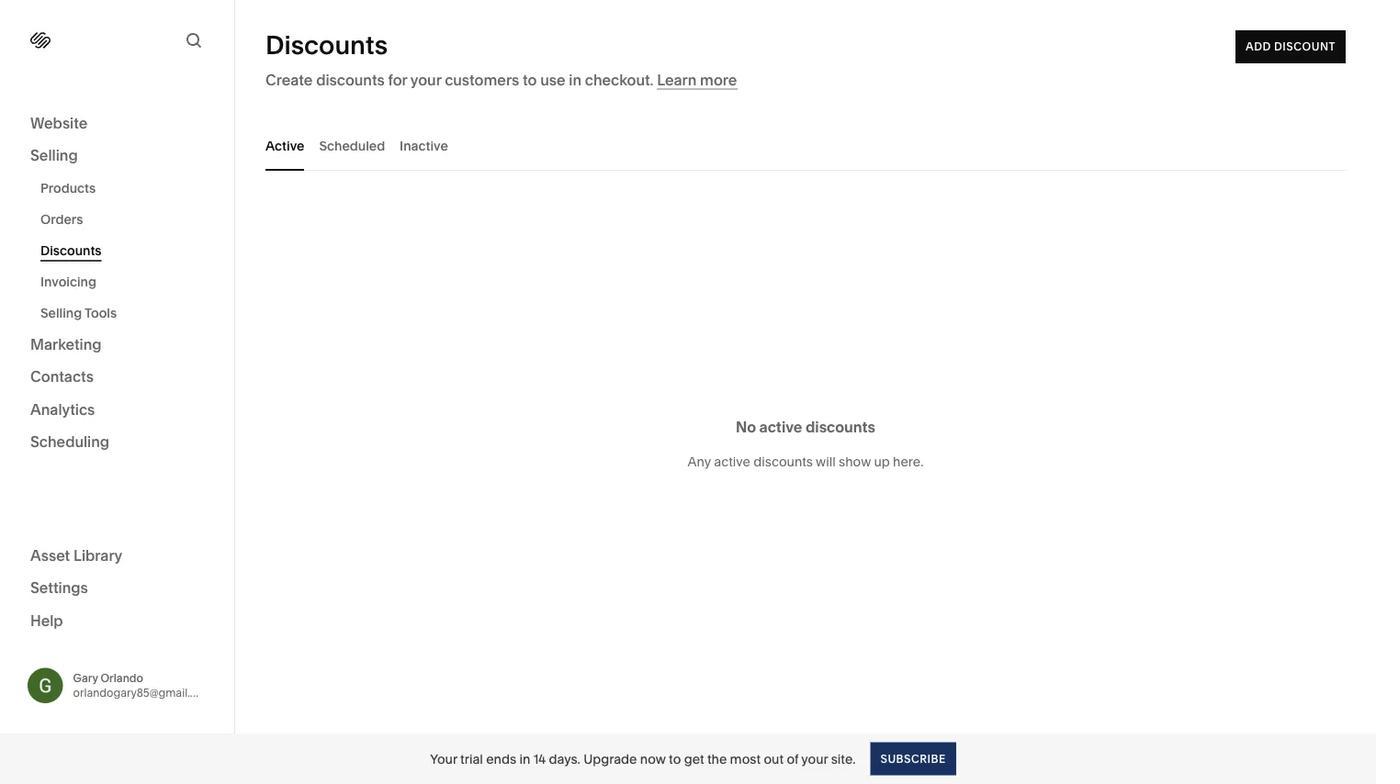 Task type: locate. For each thing, give the bounding box(es) containing it.
your right "of"
[[802, 752, 828, 767]]

use
[[541, 71, 566, 89]]

selling down website at left top
[[30, 147, 78, 165]]

discounts
[[316, 71, 385, 89], [806, 418, 876, 436], [754, 454, 813, 470]]

will
[[816, 454, 836, 470]]

asset library
[[30, 547, 122, 565]]

contacts link
[[30, 367, 204, 389]]

0 vertical spatial discounts
[[266, 29, 388, 61]]

2 vertical spatial discounts
[[754, 454, 813, 470]]

0 horizontal spatial discounts
[[40, 243, 102, 259]]

1 horizontal spatial active
[[760, 418, 803, 436]]

your
[[430, 752, 457, 767]]

0 horizontal spatial your
[[411, 71, 442, 89]]

in right use
[[569, 71, 582, 89]]

selling
[[30, 147, 78, 165], [40, 306, 82, 321]]

your
[[411, 71, 442, 89], [802, 752, 828, 767]]

selling up marketing
[[40, 306, 82, 321]]

help link
[[30, 611, 63, 631]]

0 vertical spatial your
[[411, 71, 442, 89]]

out
[[764, 752, 784, 767]]

create discounts for your customers to use in checkout. learn more
[[266, 71, 737, 89]]

analytics link
[[30, 400, 204, 421]]

to left get
[[669, 752, 681, 767]]

products
[[40, 181, 96, 196]]

to
[[523, 71, 537, 89], [669, 752, 681, 767]]

1 vertical spatial selling
[[40, 306, 82, 321]]

in left 14
[[520, 752, 531, 767]]

any
[[688, 454, 711, 470]]

site.
[[832, 752, 856, 767]]

to left use
[[523, 71, 537, 89]]

asset
[[30, 547, 70, 565]]

1 vertical spatial your
[[802, 752, 828, 767]]

0 vertical spatial to
[[523, 71, 537, 89]]

1 vertical spatial discounts
[[40, 243, 102, 259]]

asset library link
[[30, 546, 204, 568]]

discounts left for
[[316, 71, 385, 89]]

your right for
[[411, 71, 442, 89]]

add discount
[[1246, 40, 1336, 53]]

learn more link
[[657, 71, 737, 90]]

active for any
[[714, 454, 751, 470]]

marketing link
[[30, 335, 204, 356]]

discounts
[[266, 29, 388, 61], [40, 243, 102, 259]]

active right no
[[760, 418, 803, 436]]

no
[[736, 418, 756, 436]]

scheduled button
[[319, 120, 385, 171]]

up
[[874, 454, 890, 470]]

1 horizontal spatial in
[[569, 71, 582, 89]]

discount
[[1275, 40, 1336, 53]]

the
[[708, 752, 727, 767]]

0 vertical spatial selling
[[30, 147, 78, 165]]

no active discounts
[[736, 418, 876, 436]]

0 vertical spatial in
[[569, 71, 582, 89]]

0 vertical spatial active
[[760, 418, 803, 436]]

selling inside selling tools link
[[40, 306, 82, 321]]

1 vertical spatial active
[[714, 454, 751, 470]]

trial
[[461, 752, 483, 767]]

1 horizontal spatial your
[[802, 752, 828, 767]]

1 vertical spatial in
[[520, 752, 531, 767]]

14
[[534, 752, 546, 767]]

in
[[569, 71, 582, 89], [520, 752, 531, 767]]

0 horizontal spatial active
[[714, 454, 751, 470]]

discounts up invoicing
[[40, 243, 102, 259]]

orders
[[40, 212, 83, 227]]

discounts up create
[[266, 29, 388, 61]]

customers
[[445, 71, 520, 89]]

selling for selling tools
[[40, 306, 82, 321]]

1 vertical spatial discounts
[[806, 418, 876, 436]]

1 horizontal spatial to
[[669, 752, 681, 767]]

active button
[[266, 120, 305, 171]]

0 horizontal spatial to
[[523, 71, 537, 89]]

discounts down no active discounts
[[754, 454, 813, 470]]

discounts up show
[[806, 418, 876, 436]]

products link
[[40, 173, 214, 204]]

tab list
[[266, 120, 1346, 171]]

scheduling link
[[30, 432, 204, 454]]

selling tools
[[40, 306, 117, 321]]

selling inside 'selling' link
[[30, 147, 78, 165]]

most
[[730, 752, 761, 767]]

active right any
[[714, 454, 751, 470]]

orders link
[[40, 204, 214, 235]]

gary orlando orlandogary85@gmail.com
[[73, 672, 213, 700]]

active
[[760, 418, 803, 436], [714, 454, 751, 470]]



Task type: vqa. For each thing, say whether or not it's contained in the screenshot.
ANY ACTIVE DISCOUNTS WILL SHOW UP HERE.
yes



Task type: describe. For each thing, give the bounding box(es) containing it.
settings link
[[30, 579, 204, 600]]

any active discounts will show up here.
[[688, 454, 924, 470]]

website link
[[30, 113, 204, 135]]

selling link
[[30, 146, 204, 167]]

active for no
[[760, 418, 803, 436]]

subscribe button
[[871, 743, 957, 776]]

create
[[266, 71, 313, 89]]

active
[[266, 138, 305, 153]]

marketing
[[30, 335, 102, 353]]

ends
[[486, 752, 517, 767]]

invoicing link
[[40, 267, 214, 298]]

1 vertical spatial to
[[669, 752, 681, 767]]

scheduled
[[319, 138, 385, 153]]

tools
[[85, 306, 117, 321]]

days.
[[549, 752, 581, 767]]

here.
[[893, 454, 924, 470]]

0 horizontal spatial in
[[520, 752, 531, 767]]

gary
[[73, 672, 98, 685]]

for
[[388, 71, 407, 89]]

show
[[839, 454, 871, 470]]

now
[[640, 752, 666, 767]]

your trial ends in 14 days. upgrade now to get the most out of your site.
[[430, 752, 856, 767]]

subscribe
[[881, 753, 946, 766]]

inactive button
[[400, 120, 448, 171]]

get
[[684, 752, 705, 767]]

help
[[30, 612, 63, 630]]

tab list containing active
[[266, 120, 1346, 171]]

website
[[30, 114, 88, 132]]

invoicing
[[40, 274, 96, 290]]

0 vertical spatial discounts
[[316, 71, 385, 89]]

discounts for any active discounts will show up here.
[[754, 454, 813, 470]]

add
[[1246, 40, 1272, 53]]

analytics
[[30, 401, 95, 419]]

discounts link
[[40, 235, 214, 267]]

inactive
[[400, 138, 448, 153]]

library
[[73, 547, 122, 565]]

add discount button
[[1236, 30, 1346, 63]]

learn
[[657, 71, 697, 89]]

selling for selling
[[30, 147, 78, 165]]

1 horizontal spatial discounts
[[266, 29, 388, 61]]

contacts
[[30, 368, 94, 386]]

orlandogary85@gmail.com
[[73, 687, 213, 700]]

checkout.
[[585, 71, 654, 89]]

selling tools link
[[40, 298, 214, 329]]

orlando
[[101, 672, 143, 685]]

scheduling
[[30, 433, 109, 451]]

discounts for no active discounts
[[806, 418, 876, 436]]

of
[[787, 752, 799, 767]]

more
[[700, 71, 737, 89]]

upgrade
[[584, 752, 637, 767]]

settings
[[30, 579, 88, 597]]



